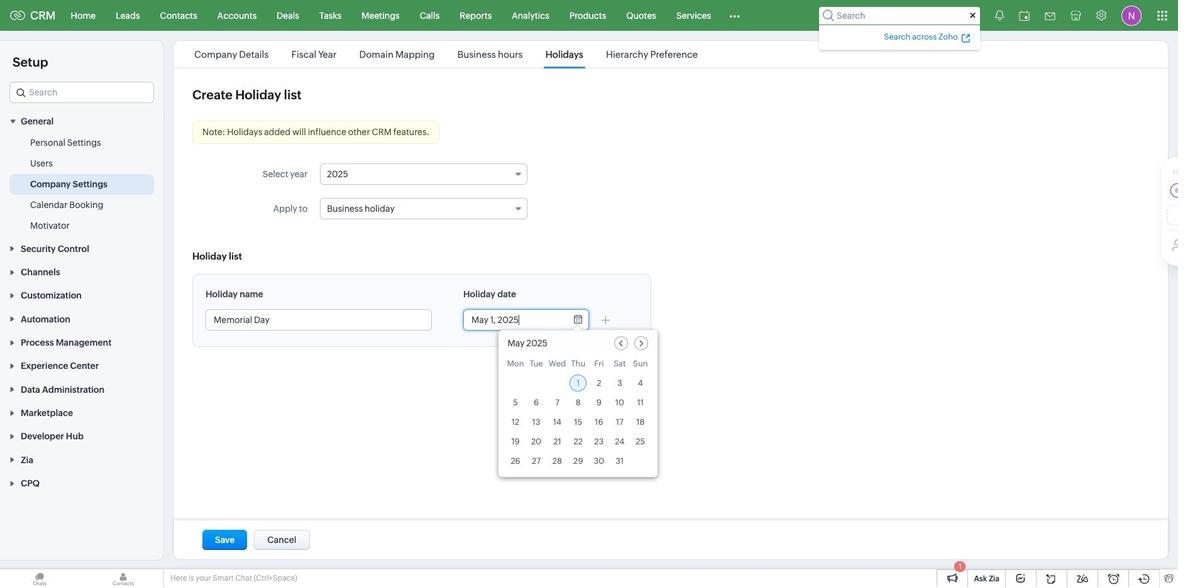 Task type: vqa. For each thing, say whether or not it's contained in the screenshot.
Create Menu element
no



Task type: locate. For each thing, give the bounding box(es) containing it.
1 row from the top
[[507, 359, 649, 372]]

Search text field
[[10, 82, 153, 102]]

grid
[[498, 357, 658, 477]]

cell
[[549, 375, 566, 392]]

chats image
[[0, 570, 79, 587]]

tuesday column header
[[528, 359, 545, 372]]

row
[[507, 359, 649, 372], [507, 375, 649, 392], [507, 394, 649, 411], [507, 414, 649, 431], [507, 433, 649, 450], [507, 453, 649, 470]]

create menu image
[[957, 0, 988, 30]]

profile image
[[1122, 5, 1142, 25]]

friday column header
[[591, 359, 608, 372]]

Holiday name text field
[[206, 310, 431, 330]]

MMM d, yyyy text field
[[464, 310, 565, 330]]

5 row from the top
[[507, 433, 649, 450]]

None field
[[9, 82, 154, 103], [320, 163, 528, 185], [320, 198, 528, 219], [320, 163, 528, 185], [320, 198, 528, 219]]

monday column header
[[507, 359, 524, 372]]

4 row from the top
[[507, 414, 649, 431]]

calendar image
[[1019, 10, 1030, 20]]

region
[[0, 133, 163, 237]]

contacts image
[[84, 570, 163, 587]]

6 row from the top
[[507, 453, 649, 470]]

list
[[183, 41, 709, 68]]

3 row from the top
[[507, 394, 649, 411]]

mails element
[[1038, 1, 1063, 30]]

signals element
[[988, 0, 1012, 31]]

mails image
[[1045, 12, 1056, 20]]



Task type: describe. For each thing, give the bounding box(es) containing it.
Other Modules field
[[721, 5, 748, 25]]

none field 'search'
[[9, 82, 154, 103]]

saturday column header
[[611, 359, 628, 372]]

Search field
[[819, 7, 980, 24]]

sunday column header
[[632, 359, 649, 372]]

2 row from the top
[[507, 375, 649, 392]]

signals image
[[995, 10, 1004, 21]]

wednesday column header
[[549, 359, 566, 372]]

profile element
[[1114, 0, 1149, 30]]

thursday column header
[[570, 359, 587, 372]]



